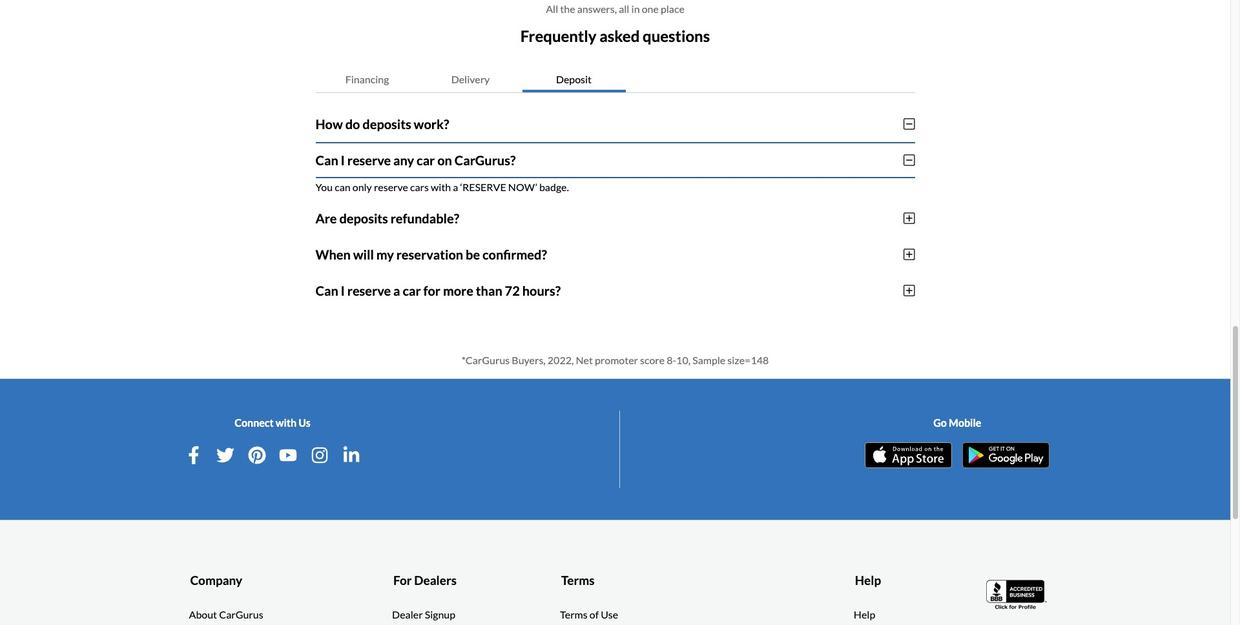 Task type: vqa. For each thing, say whether or not it's contained in the screenshot.
For Dealers
yes



Task type: describe. For each thing, give the bounding box(es) containing it.
can for can i reserve any car on cargurus?
[[316, 152, 338, 168]]

delivery
[[452, 73, 490, 85]]

facebook image
[[185, 446, 203, 465]]

frequently asked questions
[[521, 26, 710, 45]]

buyers,
[[512, 354, 546, 366]]

dealer signup link
[[392, 608, 456, 623]]

how do deposits work?
[[316, 116, 449, 132]]

about cargurus
[[189, 609, 263, 621]]

place
[[661, 3, 685, 15]]

promoter
[[595, 354, 639, 366]]

you can only reserve cars with a 'reserve now' badge.
[[316, 181, 569, 193]]

can i reserve a car for more than 72 hours?
[[316, 283, 561, 298]]

reservation
[[397, 247, 464, 262]]

download on the app store image
[[866, 443, 953, 468]]

financing tab
[[316, 66, 419, 92]]

my
[[377, 247, 394, 262]]

sample
[[693, 354, 726, 366]]

use
[[601, 609, 619, 621]]

will
[[353, 247, 374, 262]]

work?
[[414, 116, 449, 132]]

refundable?
[[391, 211, 460, 226]]

tab list containing financing
[[316, 66, 915, 93]]

72
[[505, 283, 520, 298]]

be
[[466, 247, 480, 262]]

when will my reservation be confirmed? button
[[316, 236, 915, 273]]

'reserve
[[461, 181, 507, 193]]

frequently
[[521, 26, 597, 45]]

the
[[561, 3, 576, 15]]

linkedin image
[[343, 446, 361, 465]]

in
[[632, 3, 640, 15]]

plus square image for can i reserve a car for more than 72 hours?
[[904, 284, 915, 297]]

only
[[353, 181, 372, 193]]

of
[[590, 609, 599, 621]]

more
[[443, 283, 474, 298]]

reserve for a
[[348, 283, 391, 298]]

asked
[[600, 26, 640, 45]]

all
[[546, 3, 559, 15]]

one
[[642, 3, 659, 15]]

deposit
[[556, 73, 592, 85]]

for dealers
[[394, 573, 457, 588]]

are deposits refundable?
[[316, 211, 460, 226]]

deposits inside the how do deposits work? dropdown button
[[363, 116, 412, 132]]

about
[[189, 609, 217, 621]]

company
[[190, 573, 242, 588]]

10,
[[677, 354, 691, 366]]

when will my reservation be confirmed?
[[316, 247, 547, 262]]

mobile
[[949, 417, 982, 429]]

can i reserve a car for more than 72 hours? button
[[316, 273, 915, 309]]

now'
[[509, 181, 538, 193]]

dealers
[[414, 573, 457, 588]]

questions
[[643, 26, 710, 45]]

terms of use
[[560, 609, 619, 621]]

than
[[476, 283, 503, 298]]

for
[[424, 283, 441, 298]]

all
[[619, 3, 630, 15]]



Task type: locate. For each thing, give the bounding box(es) containing it.
1 vertical spatial plus square image
[[904, 284, 915, 297]]

car inside 'dropdown button'
[[403, 283, 421, 298]]

terms for terms
[[562, 573, 595, 588]]

plus square image inside when will my reservation be confirmed? dropdown button
[[904, 248, 915, 261]]

0 vertical spatial a
[[453, 181, 459, 193]]

hours?
[[523, 283, 561, 298]]

car left on
[[417, 152, 435, 168]]

click for the bbb business review of this auto listing service in cambridge ma image
[[987, 579, 1049, 611]]

0 horizontal spatial a
[[394, 283, 400, 298]]

i inside 'dropdown button'
[[341, 283, 345, 298]]

reserve up only at left
[[348, 152, 391, 168]]

2 plus square image from the top
[[904, 284, 915, 297]]

1 vertical spatial a
[[394, 283, 400, 298]]

are
[[316, 211, 337, 226]]

twitter image
[[216, 446, 235, 465]]

can for can i reserve a car for more than 72 hours?
[[316, 283, 338, 298]]

any
[[394, 152, 414, 168]]

us
[[299, 417, 311, 429]]

reserve down will
[[348, 283, 391, 298]]

confirmed?
[[483, 247, 547, 262]]

instagram image
[[311, 446, 329, 465]]

how do deposits work? button
[[316, 106, 915, 142]]

car
[[417, 152, 435, 168], [403, 283, 421, 298]]

youtube image
[[279, 446, 298, 465]]

a inside 'dropdown button'
[[394, 283, 400, 298]]

2 can from the top
[[316, 283, 338, 298]]

all the answers, all in one place
[[546, 3, 685, 15]]

terms for terms of use
[[560, 609, 588, 621]]

1 vertical spatial deposits
[[340, 211, 388, 226]]

help
[[856, 573, 882, 588], [854, 609, 876, 621]]

terms up terms of use
[[562, 573, 595, 588]]

help link
[[854, 608, 876, 623]]

cargurus?
[[455, 152, 516, 168]]

1 vertical spatial minus square image
[[904, 154, 915, 167]]

2 i from the top
[[341, 283, 345, 298]]

can down when
[[316, 283, 338, 298]]

tab list
[[316, 66, 915, 93]]

*cargurus
[[462, 354, 510, 366]]

1 plus square image from the top
[[904, 248, 915, 261]]

with
[[431, 181, 451, 193], [276, 417, 297, 429]]

0 vertical spatial plus square image
[[904, 248, 915, 261]]

size=148
[[728, 354, 769, 366]]

0 vertical spatial can
[[316, 152, 338, 168]]

terms
[[562, 573, 595, 588], [560, 609, 588, 621]]

1 vertical spatial help
[[854, 609, 876, 621]]

1 i from the top
[[341, 152, 345, 168]]

car inside dropdown button
[[417, 152, 435, 168]]

1 minus square image from the top
[[904, 117, 915, 130]]

about cargurus link
[[189, 608, 263, 623]]

reserve for any
[[348, 152, 391, 168]]

0 horizontal spatial with
[[276, 417, 297, 429]]

a left 'reserve
[[453, 181, 459, 193]]

i up can
[[341, 152, 345, 168]]

can i reserve any car on cargurus?
[[316, 152, 516, 168]]

2 minus square image from the top
[[904, 154, 915, 167]]

reserve left cars
[[374, 181, 408, 193]]

8-
[[667, 354, 677, 366]]

can
[[335, 181, 351, 193]]

1 horizontal spatial a
[[453, 181, 459, 193]]

plus square image
[[904, 248, 915, 261], [904, 284, 915, 297]]

i for can i reserve any car on cargurus?
[[341, 152, 345, 168]]

2 vertical spatial reserve
[[348, 283, 391, 298]]

how
[[316, 116, 343, 132]]

on
[[438, 152, 452, 168]]

1 vertical spatial car
[[403, 283, 421, 298]]

0 vertical spatial terms
[[562, 573, 595, 588]]

score
[[641, 354, 665, 366]]

for
[[394, 573, 412, 588]]

delivery tab
[[419, 66, 523, 92]]

can inside dropdown button
[[316, 152, 338, 168]]

a left for
[[394, 283, 400, 298]]

minus square image
[[904, 117, 915, 130], [904, 154, 915, 167]]

0 vertical spatial with
[[431, 181, 451, 193]]

0 vertical spatial reserve
[[348, 152, 391, 168]]

are deposits refundable? button
[[316, 200, 915, 236]]

terms left of at the left bottom of page
[[560, 609, 588, 621]]

terms of use link
[[560, 608, 619, 623]]

i inside dropdown button
[[341, 152, 345, 168]]

deposits right do
[[363, 116, 412, 132]]

*cargurus buyers, 2022, net promoter score 8-10, sample size=148
[[462, 354, 769, 366]]

deposits down only at left
[[340, 211, 388, 226]]

car for on
[[417, 152, 435, 168]]

0 vertical spatial i
[[341, 152, 345, 168]]

dealer signup
[[392, 609, 456, 621]]

can
[[316, 152, 338, 168], [316, 283, 338, 298]]

go
[[934, 417, 947, 429]]

1 vertical spatial terms
[[560, 609, 588, 621]]

i for can i reserve a car for more than 72 hours?
[[341, 283, 345, 298]]

financing
[[346, 73, 389, 85]]

plus square image
[[904, 212, 915, 225]]

minus square image inside can i reserve any car on cargurus? dropdown button
[[904, 154, 915, 167]]

terms inside terms of use link
[[560, 609, 588, 621]]

signup
[[425, 609, 456, 621]]

reserve inside dropdown button
[[348, 152, 391, 168]]

car left for
[[403, 283, 421, 298]]

net
[[576, 354, 593, 366]]

0 vertical spatial minus square image
[[904, 117, 915, 130]]

dealer
[[392, 609, 423, 621]]

connect
[[235, 417, 274, 429]]

minus square image for delivery
[[904, 154, 915, 167]]

0 vertical spatial help
[[856, 573, 882, 588]]

1 can from the top
[[316, 152, 338, 168]]

deposit tab
[[523, 66, 626, 92]]

minus square image inside the how do deposits work? dropdown button
[[904, 117, 915, 130]]

1 vertical spatial can
[[316, 283, 338, 298]]

i
[[341, 152, 345, 168], [341, 283, 345, 298]]

minus square image for frequently asked questions
[[904, 117, 915, 130]]

car for for
[[403, 283, 421, 298]]

connect with us
[[235, 417, 311, 429]]

a
[[453, 181, 459, 193], [394, 283, 400, 298]]

cars
[[410, 181, 429, 193]]

do
[[346, 116, 360, 132]]

plus square image for when will my reservation be confirmed?
[[904, 248, 915, 261]]

reserve
[[348, 152, 391, 168], [374, 181, 408, 193], [348, 283, 391, 298]]

0 vertical spatial deposits
[[363, 116, 412, 132]]

go mobile
[[934, 417, 982, 429]]

1 vertical spatial i
[[341, 283, 345, 298]]

0 vertical spatial car
[[417, 152, 435, 168]]

deposits
[[363, 116, 412, 132], [340, 211, 388, 226]]

1 horizontal spatial with
[[431, 181, 451, 193]]

can inside 'dropdown button'
[[316, 283, 338, 298]]

reserve inside 'dropdown button'
[[348, 283, 391, 298]]

get it on google play image
[[963, 443, 1050, 468]]

deposits inside "are deposits refundable?" dropdown button
[[340, 211, 388, 226]]

2022,
[[548, 354, 574, 366]]

i down when
[[341, 283, 345, 298]]

with right cars
[[431, 181, 451, 193]]

can up you
[[316, 152, 338, 168]]

cargurus
[[219, 609, 263, 621]]

can i reserve any car on cargurus? button
[[316, 142, 915, 178]]

with left us
[[276, 417, 297, 429]]

1 vertical spatial with
[[276, 417, 297, 429]]

you
[[316, 181, 333, 193]]

badge.
[[540, 181, 569, 193]]

pinterest image
[[248, 446, 266, 465]]

plus square image inside can i reserve a car for more than 72 hours? 'dropdown button'
[[904, 284, 915, 297]]

when
[[316, 247, 351, 262]]

1 vertical spatial reserve
[[374, 181, 408, 193]]

answers,
[[578, 3, 617, 15]]



